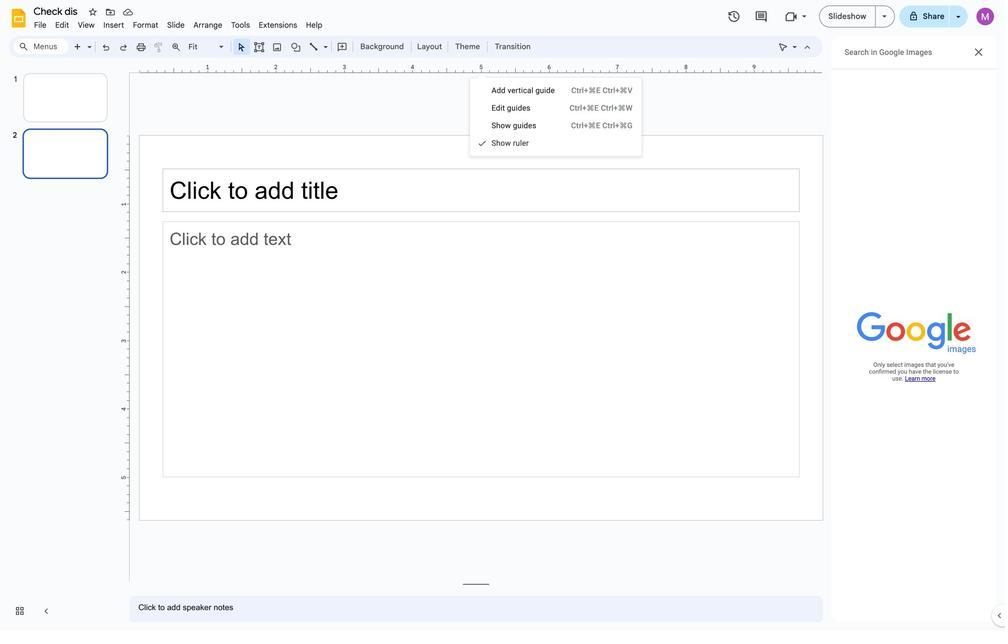 Task type: vqa. For each thing, say whether or not it's contained in the screenshot.
'Checking Timeoff/Sick time Presentation'
no



Task type: describe. For each thing, give the bounding box(es) containing it.
Rename text field
[[30, 4, 84, 18]]

7 menu item from the left
[[189, 19, 227, 32]]

6 menu item from the left
[[163, 19, 189, 32]]

8 menu item from the left
[[227, 19, 254, 32]]

insert image image
[[271, 39, 284, 54]]

menu bar banner
[[0, 0, 1005, 631]]

ctrl+⌘e ctrl+⌘v element
[[558, 85, 633, 96]]

hide the menus (ctrl+shift+f) image
[[802, 42, 813, 53]]

zoom image
[[171, 42, 182, 53]]

Star checkbox
[[85, 4, 101, 20]]

last edit was seconds ago image
[[728, 10, 741, 23]]

presentation options image
[[883, 15, 887, 18]]

text box image
[[254, 42, 265, 53]]

menu bar inside menu bar banner
[[30, 14, 327, 32]]

9 menu item from the left
[[254, 19, 302, 32]]

redo (⌘y) image
[[118, 42, 129, 53]]

your pointer is hidden (ctrl+⌘l ctrl+⌘m) image
[[778, 42, 789, 53]]

open comment history (⌘+option+shift+a) image
[[755, 10, 768, 23]]

select (esc) image
[[236, 42, 247, 53]]

4 menu item from the left
[[99, 19, 129, 32]]



Task type: locate. For each thing, give the bounding box(es) containing it.
ctrl+⌘e ctrl+⌘g element
[[558, 120, 633, 131]]

menu item up select line image
[[302, 19, 327, 32]]

menu
[[470, 74, 642, 156]]

menu item down "document status: saved to drive." "image"
[[129, 19, 163, 32]]

live pointer settings image
[[790, 40, 797, 43]]

2 menu item from the left
[[51, 19, 74, 32]]

menu bar
[[30, 14, 327, 32]]

Zoom field
[[185, 39, 229, 55]]

new slide (ctrl+m) image
[[73, 42, 84, 53]]

share. private to only me. image
[[909, 11, 919, 21]]

mode and view toolbar
[[775, 36, 816, 58]]

menu item down star image
[[74, 19, 99, 32]]

3 menu item from the left
[[74, 19, 99, 32]]

Menus field
[[14, 39, 69, 54]]

line image
[[309, 42, 320, 53]]

select line image
[[321, 40, 328, 43]]

1 menu item from the left
[[30, 19, 51, 32]]

navigation
[[0, 62, 121, 631]]

menu item up insert image
[[254, 19, 302, 32]]

main toolbar
[[68, 38, 536, 55]]

5 menu item from the left
[[129, 19, 163, 32]]

menu item
[[30, 19, 51, 32], [51, 19, 74, 32], [74, 19, 99, 32], [99, 19, 129, 32], [129, 19, 163, 32], [163, 19, 189, 32], [189, 19, 227, 32], [227, 19, 254, 32], [254, 19, 302, 32], [302, 19, 327, 32]]

shape image
[[290, 39, 302, 54]]

print (⌘p) image
[[136, 42, 147, 53]]

quick sharing actions image
[[956, 16, 961, 33]]

menu item up the zoom image
[[163, 19, 189, 32]]

undo (⌘z) image
[[101, 42, 112, 53]]

menu item up "menus" field
[[30, 19, 51, 32]]

move image
[[105, 7, 116, 18]]

slides home image
[[9, 8, 29, 28]]

menu item up zoom field
[[189, 19, 227, 32]]

new slide with layout image
[[85, 40, 92, 43]]

add comment (⌘+option+m) image
[[337, 42, 348, 53]]

menu item up select (esc) image
[[227, 19, 254, 32]]

star image
[[87, 7, 98, 18]]

Zoom text field
[[187, 39, 218, 54]]

menu item down rename "text box"
[[51, 19, 74, 32]]

document status: saved to drive. image
[[123, 7, 133, 18]]

application
[[0, 0, 1005, 631]]

menu item down move "image"
[[99, 19, 129, 32]]

ctrl+⌘e ctrl+⌘w element
[[556, 103, 633, 114]]

10 menu item from the left
[[302, 19, 327, 32]]

paint format image
[[153, 42, 164, 53]]



